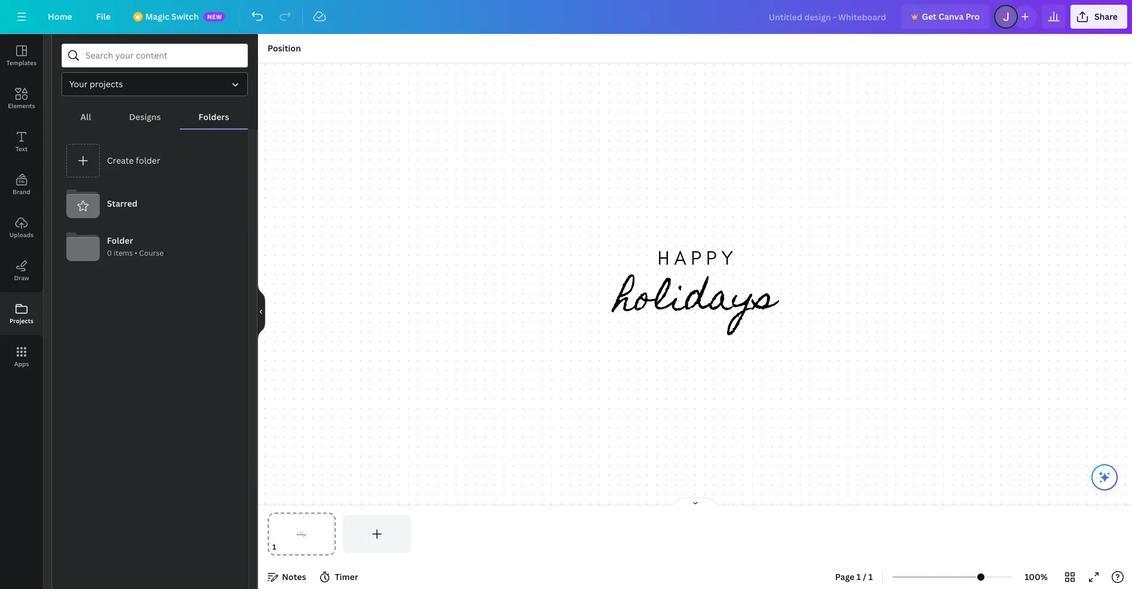 Task type: vqa. For each thing, say whether or not it's contained in the screenshot.
designs
yes



Task type: locate. For each thing, give the bounding box(es) containing it.
position button
[[263, 39, 306, 58]]

brand
[[13, 188, 30, 196]]

share button
[[1071, 5, 1128, 29]]

designs
[[129, 111, 161, 123]]

folder
[[107, 235, 133, 246]]

folder
[[136, 155, 160, 166]]

timer button
[[316, 568, 363, 587]]

1 left /
[[857, 571, 861, 583]]

apps
[[14, 360, 29, 368]]

page 1 image
[[268, 515, 336, 553]]

create
[[107, 155, 134, 166]]

text button
[[0, 120, 43, 163]]

your
[[69, 78, 88, 90]]

1
[[857, 571, 861, 583], [869, 571, 873, 583]]

side panel tab list
[[0, 34, 43, 378]]

starred button
[[62, 182, 239, 225]]

hide image
[[258, 283, 265, 340]]

course
[[139, 248, 164, 258]]

get canva pro button
[[902, 5, 990, 29]]

Search your content search field
[[85, 44, 240, 67]]

canva assistant image
[[1098, 470, 1112, 485]]

all
[[80, 111, 91, 123]]

projects
[[90, 78, 123, 90]]

2 1 from the left
[[869, 571, 873, 583]]

page
[[836, 571, 855, 583]]

magic
[[145, 11, 169, 22]]

0
[[107, 248, 112, 258]]

Design title text field
[[760, 5, 897, 29]]

1 horizontal spatial 1
[[869, 571, 873, 583]]

draw button
[[0, 249, 43, 292]]

templates button
[[0, 34, 43, 77]]

100% button
[[1017, 568, 1056, 587]]

file button
[[87, 5, 120, 29]]

home
[[48, 11, 72, 22]]

page 1 / 1
[[836, 571, 873, 583]]

home link
[[38, 5, 82, 29]]

0 horizontal spatial 1
[[857, 571, 861, 583]]

1 right /
[[869, 571, 873, 583]]

projects
[[10, 317, 33, 325]]

notes
[[282, 571, 306, 583]]

brand button
[[0, 163, 43, 206]]

position
[[268, 42, 301, 54]]

main menu bar
[[0, 0, 1133, 34]]

Select ownership filter button
[[62, 72, 248, 96]]

uploads button
[[0, 206, 43, 249]]

share
[[1095, 11, 1118, 22]]

projects button
[[0, 292, 43, 335]]



Task type: describe. For each thing, give the bounding box(es) containing it.
create folder button
[[62, 139, 239, 182]]

uploads
[[9, 231, 34, 239]]

get
[[922, 11, 937, 22]]

•
[[135, 248, 137, 258]]

all button
[[62, 106, 110, 129]]

holidays
[[615, 263, 776, 339]]

1 1 from the left
[[857, 571, 861, 583]]

folder 0 items • course
[[107, 235, 164, 258]]

create folder
[[107, 155, 160, 166]]

your projects
[[69, 78, 123, 90]]

starred
[[107, 198, 138, 209]]

new
[[207, 13, 222, 21]]

/
[[863, 571, 867, 583]]

text
[[15, 145, 28, 153]]

elements button
[[0, 77, 43, 120]]

items
[[114, 248, 133, 258]]

folders button
[[180, 106, 248, 129]]

timer
[[335, 571, 358, 583]]

folders
[[199, 111, 229, 123]]

notes button
[[263, 568, 311, 587]]

magic switch
[[145, 11, 199, 22]]

get canva pro
[[922, 11, 980, 22]]

designs button
[[110, 106, 180, 129]]

switch
[[171, 11, 199, 22]]

elements
[[8, 102, 35, 110]]

file
[[96, 11, 111, 22]]

hide pages image
[[667, 497, 724, 507]]

templates
[[6, 59, 37, 67]]

happy
[[658, 246, 738, 269]]

draw
[[14, 274, 29, 282]]

apps button
[[0, 335, 43, 378]]

canva
[[939, 11, 964, 22]]

pro
[[966, 11, 980, 22]]

100%
[[1025, 571, 1048, 583]]



